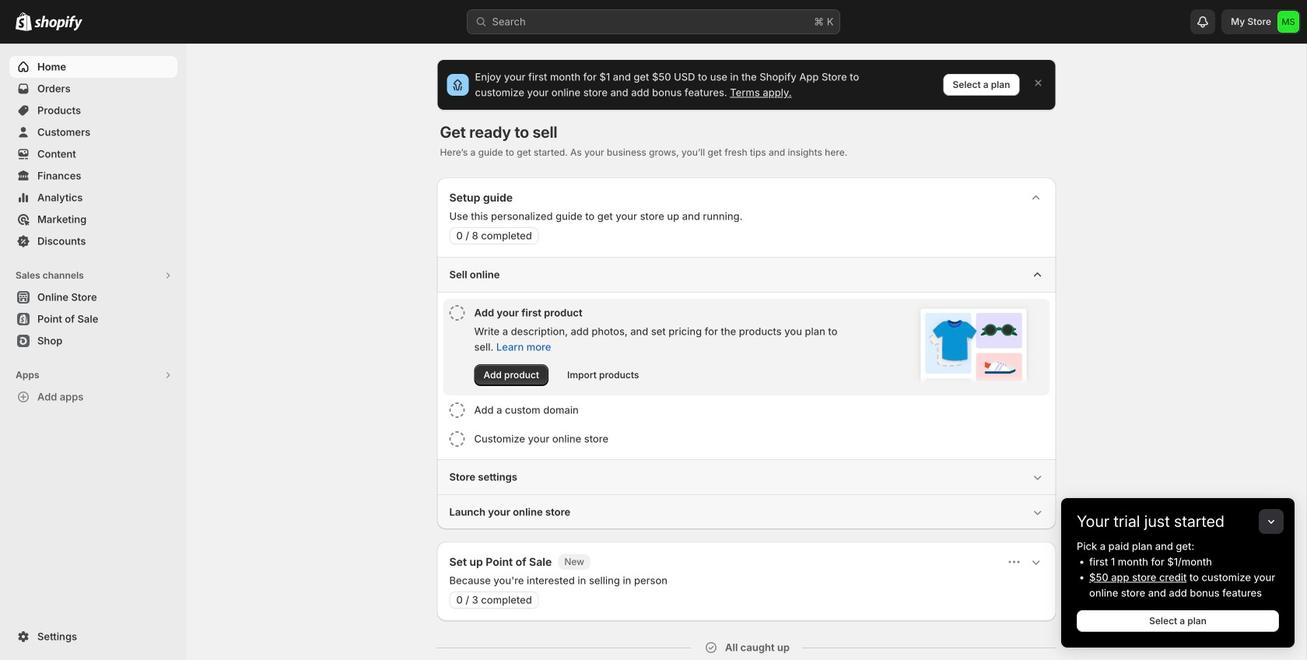 Task type: describe. For each thing, give the bounding box(es) containing it.
1 horizontal spatial shopify image
[[34, 15, 83, 31]]

setup guide region
[[437, 177, 1057, 529]]

mark add your first product as done image
[[450, 305, 465, 321]]

customize your online store group
[[443, 425, 1050, 453]]

sell online group
[[437, 257, 1057, 459]]

mark customize your online store as done image
[[450, 431, 465, 447]]

add your first product group
[[443, 299, 1050, 395]]



Task type: locate. For each thing, give the bounding box(es) containing it.
0 horizontal spatial shopify image
[[16, 12, 32, 31]]

shopify image
[[16, 12, 32, 31], [34, 15, 83, 31]]

mark add a custom domain as done image
[[450, 402, 465, 418]]

add a custom domain group
[[443, 396, 1050, 424]]

guide categories group
[[437, 257, 1057, 529]]

my store image
[[1278, 11, 1300, 33]]



Task type: vqa. For each thing, say whether or not it's contained in the screenshot.
Setup guide region
yes



